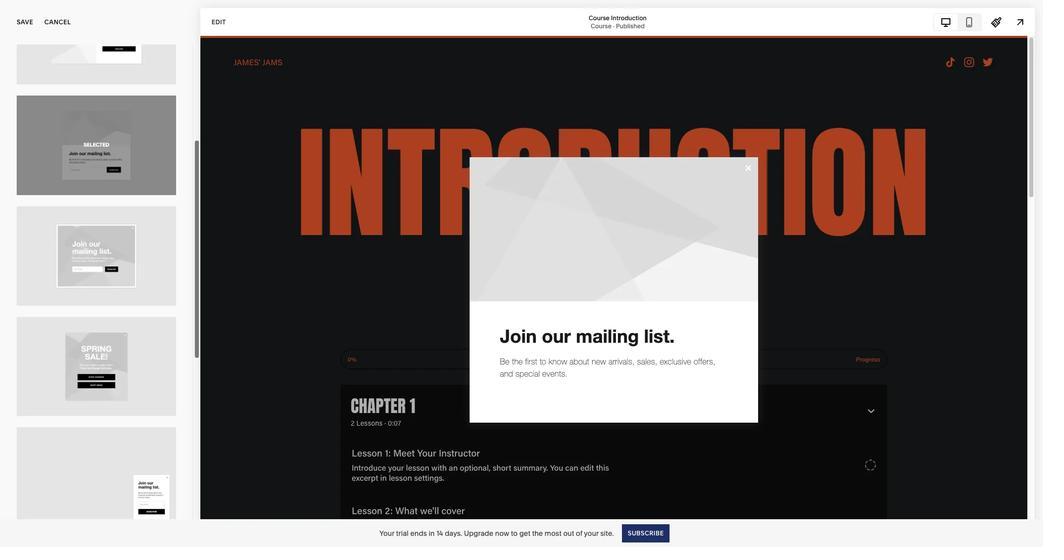 Task type: describe. For each thing, give the bounding box(es) containing it.
overlay center card 03 image
[[17, 96, 176, 195]]

edit button
[[205, 13, 233, 31]]

save button
[[17, 11, 33, 33]]

published
[[616, 22, 645, 30]]

in
[[429, 529, 435, 538]]

the
[[532, 529, 543, 538]]

now
[[495, 529, 509, 538]]

days.
[[445, 529, 462, 538]]

overlay center card 02 image
[[17, 0, 176, 84]]

subscribe
[[628, 530, 664, 537]]

ends
[[410, 529, 427, 538]]

most
[[545, 529, 562, 538]]

overlay corner card 01 image
[[17, 428, 176, 527]]

subscribe button
[[622, 525, 669, 543]]

out
[[563, 529, 574, 538]]

1 vertical spatial course
[[591, 22, 612, 30]]

your trial ends in 14 days. upgrade now to get the most out of your site.
[[379, 529, 614, 538]]

your
[[584, 529, 599, 538]]

cancel button
[[44, 11, 71, 33]]

trial
[[396, 529, 409, 538]]

overlay center card 05 image
[[17, 317, 176, 417]]



Task type: locate. For each thing, give the bounding box(es) containing it.
course
[[589, 14, 610, 22], [591, 22, 612, 30]]

of
[[576, 529, 582, 538]]

tab list
[[934, 14, 981, 30]]

course introduction course · published
[[589, 14, 647, 30]]

·
[[613, 22, 614, 30]]

get
[[519, 529, 530, 538]]

selected
[[83, 142, 109, 148]]

course left · in the right top of the page
[[591, 22, 612, 30]]

overlay center card 04 image
[[17, 206, 176, 306]]

site.
[[600, 529, 614, 538]]

your
[[379, 529, 394, 538]]

cancel
[[44, 18, 71, 26]]

upgrade
[[464, 529, 493, 538]]

edit
[[212, 18, 226, 26]]

0 vertical spatial course
[[589, 14, 610, 22]]

save
[[17, 18, 33, 26]]

to
[[511, 529, 518, 538]]

14
[[436, 529, 443, 538]]

course left the introduction
[[589, 14, 610, 22]]

introduction
[[611, 14, 647, 22]]



Task type: vqa. For each thing, say whether or not it's contained in the screenshot.
OVERLAY CORNER CARD 01 image
yes



